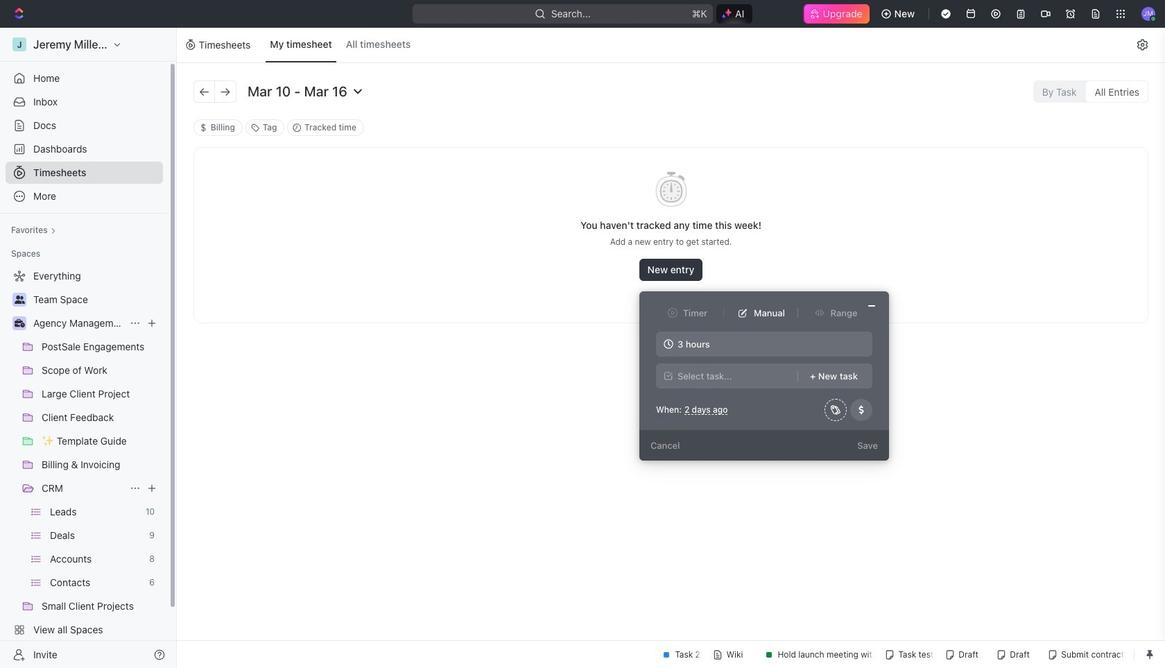 Task type: vqa. For each thing, say whether or not it's contained in the screenshot.
'Enter Time E.G. 3 Hours 20 Mins' text box
yes



Task type: describe. For each thing, give the bounding box(es) containing it.
business time image
[[14, 319, 25, 328]]



Task type: locate. For each thing, give the bounding box(es) containing it.
Enter time e.g. 3 hours 20 mins text field
[[656, 332, 873, 357]]

tree
[[6, 265, 163, 665]]

sidebar navigation
[[0, 28, 177, 668]]

tree inside sidebar navigation
[[6, 265, 163, 665]]



